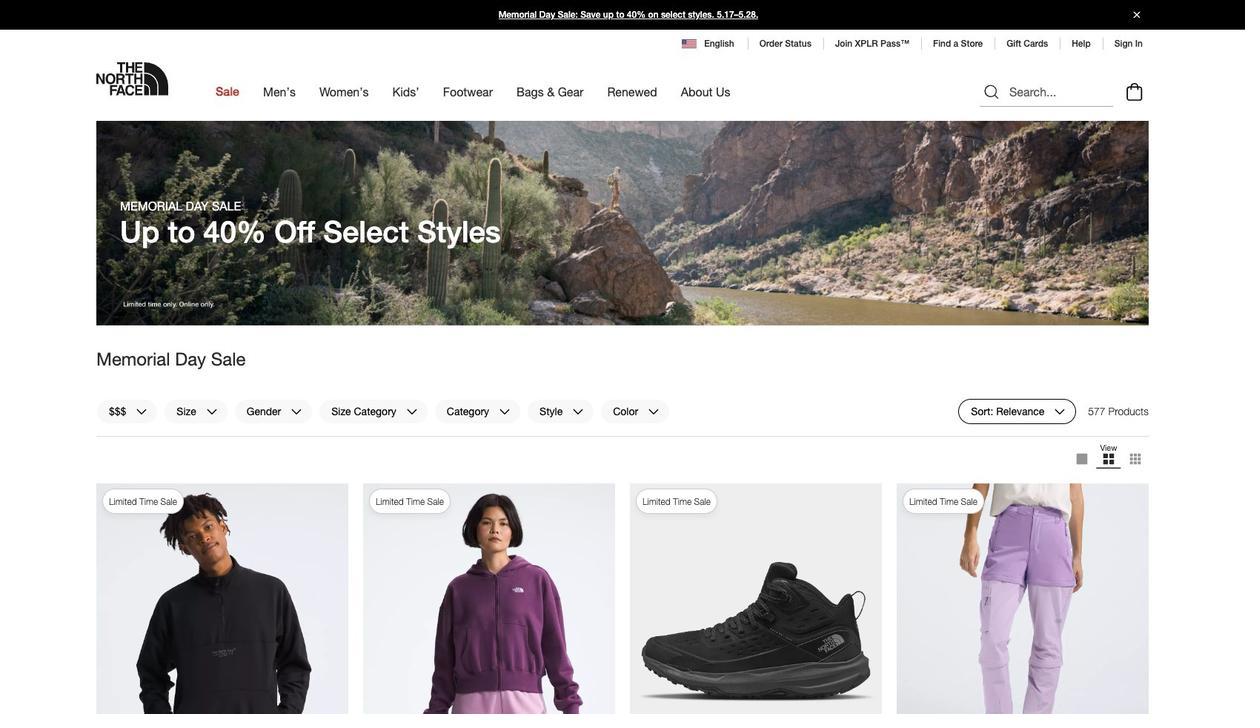 Task type: locate. For each thing, give the bounding box(es) containing it.
search all image
[[983, 83, 1001, 101]]

the north face home page image
[[96, 62, 168, 96]]

list box
[[1069, 443, 1149, 476]]

men's axys ¼-zip fleece image
[[96, 483, 348, 714]]

person standing atop a rock in the desert, overlooking river. image
[[96, 121, 1149, 325]]

status
[[1089, 399, 1149, 424]]



Task type: vqa. For each thing, say whether or not it's contained in the screenshot.
Tops
no



Task type: describe. For each thing, give the bounding box(es) containing it.
view cart image
[[1123, 81, 1147, 103]]

men's vectiv exploris 2 mid futurelight™ leather hiking boots image
[[630, 483, 882, 714]]

Search search field
[[980, 77, 1114, 106]]

close image
[[1128, 11, 1147, 18]]

women's bridgeway zip-off pants image
[[897, 483, 1149, 714]]

women's evolution full-zip hoodie image
[[363, 483, 615, 714]]



